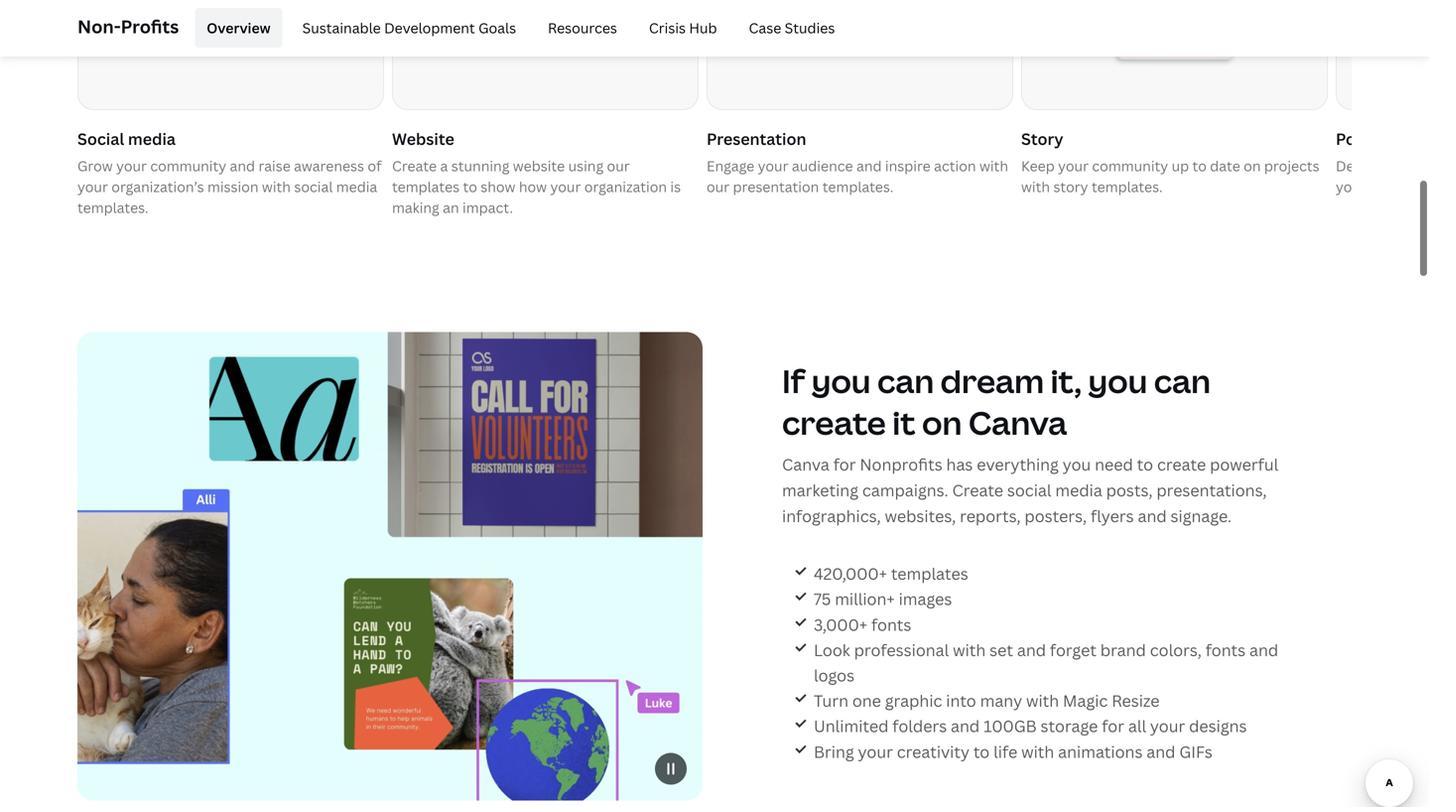 Task type: describe. For each thing, give the bounding box(es) containing it.
with inside 'engage your audience and inspire action with our presentation templates.'
[[980, 156, 1009, 175]]

your inside keep your community up to date on projects with story templates.
[[1059, 156, 1089, 175]]

marketing
[[782, 480, 859, 501]]

sustainable development goals
[[302, 18, 516, 37]]

overview link
[[195, 8, 283, 48]]

posters
[[1385, 156, 1430, 175]]

keep your community up to date on projects with story templates.
[[1022, 156, 1320, 196]]

poster image
[[1338, 0, 1430, 109]]

logos
[[814, 665, 855, 686]]

create inside "canva for nonprofits has everything you need to create powerful marketing campaigns. create social media posts, presentations, infographics, websites, reports, posters, flyers and signage."
[[1158, 454, 1207, 475]]

your inside create a stunning website using our templates to show how your organization is making an impact.
[[551, 177, 581, 196]]

crisis hub
[[649, 18, 717, 37]]

impact.
[[463, 198, 513, 217]]

canva for nonprofits has everything you need to create powerful marketing campaigns. create social media posts, presentations, infographics, websites, reports, posters, flyers and signage.
[[782, 454, 1279, 527]]

and right set
[[1018, 639, 1047, 661]]

presentation
[[733, 177, 820, 196]]

resources link
[[536, 8, 629, 48]]

one
[[853, 690, 882, 712]]

our inside create a stunning website using our templates to show how your organization is making an impact.
[[607, 156, 630, 175]]

date
[[1211, 156, 1241, 175]]

420,000+ templates 75 million+ images 3,000+ fonts look professional with set and forget brand colors, fonts and logos turn one graphic into many with magic resize unlimited folders and 100gb storage for all your designs bring your creativity to life with animations and gifs
[[814, 563, 1279, 762]]

design
[[1337, 156, 1382, 175]]

life
[[994, 741, 1018, 762]]

create inside if you can dream it, you can create it on canva
[[782, 401, 886, 444]]

show
[[481, 177, 516, 196]]

has
[[947, 454, 973, 475]]

gifs
[[1180, 741, 1213, 762]]

many
[[981, 690, 1023, 712]]

using
[[569, 156, 604, 175]]

crisis
[[649, 18, 686, 37]]

100gb
[[984, 716, 1037, 737]]

development
[[384, 18, 475, 37]]

with up storage
[[1027, 690, 1060, 712]]

graphic
[[885, 690, 943, 712]]

flyers
[[1091, 506, 1135, 527]]

brand
[[1101, 639, 1147, 661]]

you for to
[[1063, 454, 1092, 475]]

non-profits
[[77, 14, 179, 39]]

story image
[[1023, 0, 1328, 109]]

templates. inside keep your community up to date on projects with story templates.
[[1092, 177, 1163, 196]]

engage your audience and inspire action with our presentation templates.
[[707, 156, 1009, 196]]

if
[[782, 360, 805, 403]]

case studies link
[[737, 8, 847, 48]]

poster
[[1337, 128, 1387, 149]]

unlimited
[[814, 716, 889, 737]]

look
[[814, 639, 851, 661]]

grow your community and raise awareness of your organization's mission with social media templates.
[[77, 156, 382, 217]]

million+
[[835, 589, 895, 610]]

canva inside if you can dream it, you can create it on canva
[[969, 401, 1068, 444]]

reports,
[[960, 506, 1021, 527]]

0 vertical spatial fonts
[[872, 614, 912, 635]]

to inside the 420,000+ templates 75 million+ images 3,000+ fonts look professional with set and forget brand colors, fonts and logos turn one graphic into many with magic resize unlimited folders and 100gb storage for all your designs bring your creativity to life with animations and gifs
[[974, 741, 990, 762]]

social inside "canva for nonprofits has everything you need to create powerful marketing campaigns. create social media posts, presentations, infographics, websites, reports, posters, flyers and signage."
[[1008, 480, 1052, 501]]

campaigns.
[[863, 480, 949, 501]]

images
[[899, 589, 953, 610]]

social media
[[77, 128, 176, 149]]

media inside "canva for nonprofits has everything you need to create powerful marketing campaigns. create social media posts, presentations, infographics, websites, reports, posters, flyers and signage."
[[1056, 480, 1103, 501]]

grow
[[77, 156, 113, 175]]

resize
[[1112, 690, 1160, 712]]

creativity
[[897, 741, 970, 762]]

sustainable
[[302, 18, 381, 37]]

designs
[[1190, 716, 1248, 737]]

of
[[368, 156, 382, 175]]

to inside "canva for nonprofits has everything you need to create powerful marketing campaigns. create social media posts, presentations, infographics, websites, reports, posters, flyers and signage."
[[1138, 454, 1154, 475]]

need
[[1095, 454, 1134, 475]]

organization's
[[111, 177, 204, 196]]

websites,
[[885, 506, 957, 527]]

how
[[519, 177, 547, 196]]

templates. inside grow your community and raise awareness of your organization's mission with social media templates.
[[77, 198, 149, 217]]

stunning
[[452, 156, 510, 175]]

posts,
[[1107, 480, 1153, 501]]

for inside the 420,000+ templates 75 million+ images 3,000+ fonts look professional with set and forget brand colors, fonts and logos turn one graphic into many with magic resize unlimited folders and 100gb storage for all your designs bring your creativity to life with animations and gifs
[[1102, 716, 1125, 737]]

story
[[1022, 128, 1064, 149]]

projects
[[1265, 156, 1320, 175]]

storage
[[1041, 716, 1099, 737]]

your down grow
[[77, 177, 108, 196]]

templates inside create a stunning website using our templates to show how your organization is making an impact.
[[392, 177, 460, 196]]

dream
[[941, 360, 1045, 403]]

awareness
[[294, 156, 364, 175]]

for inside "canva for nonprofits has everything you need to create powerful marketing campaigns. create social media posts, presentations, infographics, websites, reports, posters, flyers and signage."
[[834, 454, 856, 475]]

website
[[513, 156, 565, 175]]

magic
[[1063, 690, 1108, 712]]

0 horizontal spatial media
[[128, 128, 176, 149]]

bring
[[814, 741, 855, 762]]

1 can from the left
[[878, 360, 935, 403]]

it
[[893, 401, 916, 444]]



Task type: vqa. For each thing, say whether or not it's contained in the screenshot.


Task type: locate. For each thing, give the bounding box(es) containing it.
our down engage
[[707, 177, 730, 196]]

with right action
[[980, 156, 1009, 175]]

3,000+
[[814, 614, 868, 635]]

case studies
[[749, 18, 835, 37]]

and inside grow your community and raise awareness of your organization's mission with social media templates.
[[230, 156, 255, 175]]

to down stunning on the left top of page
[[463, 177, 478, 196]]

1 horizontal spatial create
[[1158, 454, 1207, 475]]

signage.
[[1171, 506, 1232, 527]]

1 horizontal spatial can
[[1155, 360, 1211, 403]]

and inside "canva for nonprofits has everything you need to create powerful marketing campaigns. create social media posts, presentations, infographics, websites, reports, posters, flyers and signage."
[[1138, 506, 1167, 527]]

facebook post image
[[78, 0, 383, 109]]

overview
[[207, 18, 271, 37]]

0 vertical spatial our
[[607, 156, 630, 175]]

you for create
[[1089, 360, 1148, 403]]

create up marketing
[[782, 401, 886, 444]]

on right the date
[[1244, 156, 1262, 175]]

0 vertical spatial templates
[[392, 177, 460, 196]]

templates. down grow
[[77, 198, 149, 217]]

forget
[[1050, 639, 1097, 661]]

1 community from the left
[[150, 156, 227, 175]]

hub
[[689, 18, 717, 37]]

0 vertical spatial for
[[834, 454, 856, 475]]

1 vertical spatial social
[[1008, 480, 1052, 501]]

fonts
[[872, 614, 912, 635], [1206, 639, 1246, 661]]

keep
[[1022, 156, 1055, 175]]

and down into
[[951, 716, 980, 737]]

posters,
[[1025, 506, 1087, 527]]

with left set
[[953, 639, 986, 661]]

create up presentations,
[[1158, 454, 1207, 475]]

canva inside "canva for nonprofits has everything you need to create powerful marketing campaigns. create social media posts, presentations, infographics, websites, reports, posters, flyers and signage."
[[782, 454, 830, 475]]

you left the need
[[1063, 454, 1092, 475]]

can
[[878, 360, 935, 403], [1155, 360, 1211, 403]]

create inside "canva for nonprofits has everything you need to create powerful marketing campaigns. create social media posts, presentations, infographics, websites, reports, posters, flyers and signage."
[[953, 480, 1004, 501]]

our inside 'engage your audience and inspire action with our presentation templates.'
[[707, 177, 730, 196]]

1 horizontal spatial templates.
[[823, 177, 894, 196]]

1 vertical spatial create
[[1158, 454, 1207, 475]]

social down everything
[[1008, 480, 1052, 501]]

organization
[[585, 177, 667, 196]]

1 vertical spatial canva
[[782, 454, 830, 475]]

0 vertical spatial on
[[1244, 156, 1262, 175]]

mission
[[207, 177, 259, 196]]

social
[[77, 128, 124, 149]]

canva
[[969, 401, 1068, 444], [782, 454, 830, 475]]

colors,
[[1151, 639, 1202, 661]]

community up organization's
[[150, 156, 227, 175]]

you right 'it,'
[[1089, 360, 1148, 403]]

0 horizontal spatial create
[[392, 156, 437, 175]]

turn
[[814, 690, 849, 712]]

nonprofits
[[860, 454, 943, 475]]

an
[[443, 198, 459, 217]]

with inside grow your community and raise awareness of your organization's mission with social media templates.
[[262, 177, 291, 196]]

1 horizontal spatial fonts
[[1206, 639, 1246, 661]]

profits
[[121, 14, 179, 39]]

to
[[1193, 156, 1207, 175], [463, 177, 478, 196], [1138, 454, 1154, 475], [974, 741, 990, 762]]

0 vertical spatial social
[[294, 177, 333, 196]]

2 vertical spatial media
[[1056, 480, 1103, 501]]

on inside if you can dream it, you can create it on canva
[[922, 401, 962, 444]]

2 can from the left
[[1155, 360, 1211, 403]]

case
[[749, 18, 782, 37]]

you right if
[[812, 360, 871, 403]]

1 horizontal spatial canva
[[969, 401, 1068, 444]]

to inside create a stunning website using our templates to show how your organization is making an impact.
[[463, 177, 478, 196]]

raise
[[259, 156, 291, 175]]

community for story
[[1093, 156, 1169, 175]]

media down of on the top left
[[336, 177, 378, 196]]

your inside 'engage your audience and inspire action with our presentation templates.'
[[758, 156, 789, 175]]

a
[[440, 156, 448, 175]]

is
[[671, 177, 681, 196]]

for up marketing
[[834, 454, 856, 475]]

action
[[934, 156, 977, 175]]

on right "it"
[[922, 401, 962, 444]]

media up organization's
[[128, 128, 176, 149]]

crisis hub link
[[637, 8, 729, 48]]

0 vertical spatial create
[[392, 156, 437, 175]]

0 vertical spatial media
[[128, 128, 176, 149]]

create a stunning website using our templates to show how your organization is making an impact.
[[392, 156, 681, 217]]

set
[[990, 639, 1014, 661]]

with inside keep your community up to date on projects with story templates.
[[1022, 177, 1051, 196]]

420,000+
[[814, 563, 888, 584]]

your up 'presentation'
[[758, 156, 789, 175]]

non-
[[77, 14, 121, 39]]

2 community from the left
[[1093, 156, 1169, 175]]

1 horizontal spatial our
[[707, 177, 730, 196]]

inspire
[[886, 156, 931, 175]]

for
[[834, 454, 856, 475], [1102, 716, 1125, 737]]

you inside "canva for nonprofits has everything you need to create powerful marketing campaigns. create social media posts, presentations, infographics, websites, reports, posters, flyers and signage."
[[1063, 454, 1092, 475]]

0 horizontal spatial can
[[878, 360, 935, 403]]

for left all
[[1102, 716, 1125, 737]]

0 horizontal spatial on
[[922, 401, 962, 444]]

create up reports,
[[953, 480, 1004, 501]]

community inside keep your community up to date on projects with story templates.
[[1093, 156, 1169, 175]]

and left gifs
[[1147, 741, 1176, 762]]

1 horizontal spatial social
[[1008, 480, 1052, 501]]

sustainable development goals link
[[291, 8, 528, 48]]

powerful
[[1210, 454, 1279, 475]]

social down awareness
[[294, 177, 333, 196]]

website
[[392, 128, 455, 149]]

templates.
[[823, 177, 894, 196], [1092, 177, 1163, 196], [77, 198, 149, 217]]

75
[[814, 589, 831, 610]]

your down unlimited
[[858, 741, 894, 762]]

community for social media
[[150, 156, 227, 175]]

with down "keep"
[[1022, 177, 1051, 196]]

professional
[[855, 639, 950, 661]]

making
[[392, 198, 440, 217]]

with down raise
[[262, 177, 291, 196]]

2 horizontal spatial templates.
[[1092, 177, 1163, 196]]

1 vertical spatial for
[[1102, 716, 1125, 737]]

menu bar
[[187, 8, 847, 48]]

and
[[230, 156, 255, 175], [857, 156, 882, 175], [1138, 506, 1167, 527], [1018, 639, 1047, 661], [1250, 639, 1279, 661], [951, 716, 980, 737], [1147, 741, 1176, 762]]

presentations,
[[1157, 480, 1268, 501]]

0 horizontal spatial templates.
[[77, 198, 149, 217]]

fonts up the professional
[[872, 614, 912, 635]]

on inside keep your community up to date on projects with story templates.
[[1244, 156, 1262, 175]]

up
[[1172, 156, 1190, 175]]

templates. right story
[[1092, 177, 1163, 196]]

your down using
[[551, 177, 581, 196]]

your right all
[[1151, 716, 1186, 737]]

templates. inside 'engage your audience and inspire action with our presentation templates.'
[[823, 177, 894, 196]]

0 vertical spatial canva
[[969, 401, 1068, 444]]

resources
[[548, 18, 618, 37]]

menu bar containing overview
[[187, 8, 847, 48]]

create inside create a stunning website using our templates to show how your organization is making an impact.
[[392, 156, 437, 175]]

1 horizontal spatial create
[[953, 480, 1004, 501]]

your up story
[[1059, 156, 1089, 175]]

social inside grow your community and raise awareness of your organization's mission with social media templates.
[[294, 177, 333, 196]]

media up posters,
[[1056, 480, 1103, 501]]

0 vertical spatial create
[[782, 401, 886, 444]]

1 vertical spatial our
[[707, 177, 730, 196]]

1 horizontal spatial community
[[1093, 156, 1169, 175]]

0 horizontal spatial fonts
[[872, 614, 912, 635]]

0 horizontal spatial social
[[294, 177, 333, 196]]

community
[[150, 156, 227, 175], [1093, 156, 1169, 175]]

to left life
[[974, 741, 990, 762]]

your
[[116, 156, 147, 175], [758, 156, 789, 175], [1059, 156, 1089, 175], [77, 177, 108, 196], [551, 177, 581, 196], [1151, 716, 1186, 737], [858, 741, 894, 762]]

your down social media
[[116, 156, 147, 175]]

templates inside the 420,000+ templates 75 million+ images 3,000+ fonts look professional with set and forget brand colors, fonts and logos turn one graphic into many with magic resize unlimited folders and 100gb storage for all your designs bring your creativity to life with animations and gifs
[[891, 563, 969, 584]]

1 vertical spatial templates
[[891, 563, 969, 584]]

canva up everything
[[969, 401, 1068, 444]]

engage
[[707, 156, 755, 175]]

website image
[[393, 0, 698, 109]]

our up the organization
[[607, 156, 630, 175]]

infographics,
[[782, 506, 881, 527]]

fonts right colors,
[[1206, 639, 1246, 661]]

1 horizontal spatial templates
[[891, 563, 969, 584]]

story
[[1054, 177, 1089, 196]]

1 vertical spatial fonts
[[1206, 639, 1246, 661]]

all
[[1129, 716, 1147, 737]]

0 horizontal spatial create
[[782, 401, 886, 444]]

media inside grow your community and raise awareness of your organization's mission with social media templates.
[[336, 177, 378, 196]]

and up mission
[[230, 156, 255, 175]]

0 horizontal spatial templates
[[392, 177, 460, 196]]

with
[[980, 156, 1009, 175], [262, 177, 291, 196], [1022, 177, 1051, 196], [953, 639, 986, 661], [1027, 690, 1060, 712], [1022, 741, 1055, 762]]

presentation
[[707, 128, 807, 149]]

presentation image
[[708, 0, 1013, 109]]

and right colors,
[[1250, 639, 1279, 661]]

goals
[[479, 18, 516, 37]]

everything
[[977, 454, 1059, 475]]

templates. down audience
[[823, 177, 894, 196]]

to right up
[[1193, 156, 1207, 175]]

and inside 'engage your audience and inspire action with our presentation templates.'
[[857, 156, 882, 175]]

0 horizontal spatial community
[[150, 156, 227, 175]]

social
[[294, 177, 333, 196], [1008, 480, 1052, 501]]

1 horizontal spatial on
[[1244, 156, 1262, 175]]

0 horizontal spatial for
[[834, 454, 856, 475]]

canva up marketing
[[782, 454, 830, 475]]

0 horizontal spatial our
[[607, 156, 630, 175]]

design posters
[[1337, 156, 1430, 196]]

create down website
[[392, 156, 437, 175]]

if you can dream it, you can create it on canva
[[782, 360, 1211, 444]]

templates up images
[[891, 563, 969, 584]]

and down posts,
[[1138, 506, 1167, 527]]

studies
[[785, 18, 835, 37]]

templates up making
[[392, 177, 460, 196]]

and left inspire
[[857, 156, 882, 175]]

1 vertical spatial on
[[922, 401, 962, 444]]

1 horizontal spatial for
[[1102, 716, 1125, 737]]

0 horizontal spatial canva
[[782, 454, 830, 475]]

folders
[[893, 716, 947, 737]]

1 vertical spatial media
[[336, 177, 378, 196]]

1 horizontal spatial media
[[336, 177, 378, 196]]

create
[[782, 401, 886, 444], [1158, 454, 1207, 475]]

community inside grow your community and raise awareness of your organization's mission with social media templates.
[[150, 156, 227, 175]]

with right life
[[1022, 741, 1055, 762]]

community left up
[[1093, 156, 1169, 175]]

1 vertical spatial create
[[953, 480, 1004, 501]]

animations
[[1059, 741, 1143, 762]]

it,
[[1051, 360, 1082, 403]]

to inside keep your community up to date on projects with story templates.
[[1193, 156, 1207, 175]]

2 horizontal spatial media
[[1056, 480, 1103, 501]]

to up posts,
[[1138, 454, 1154, 475]]



